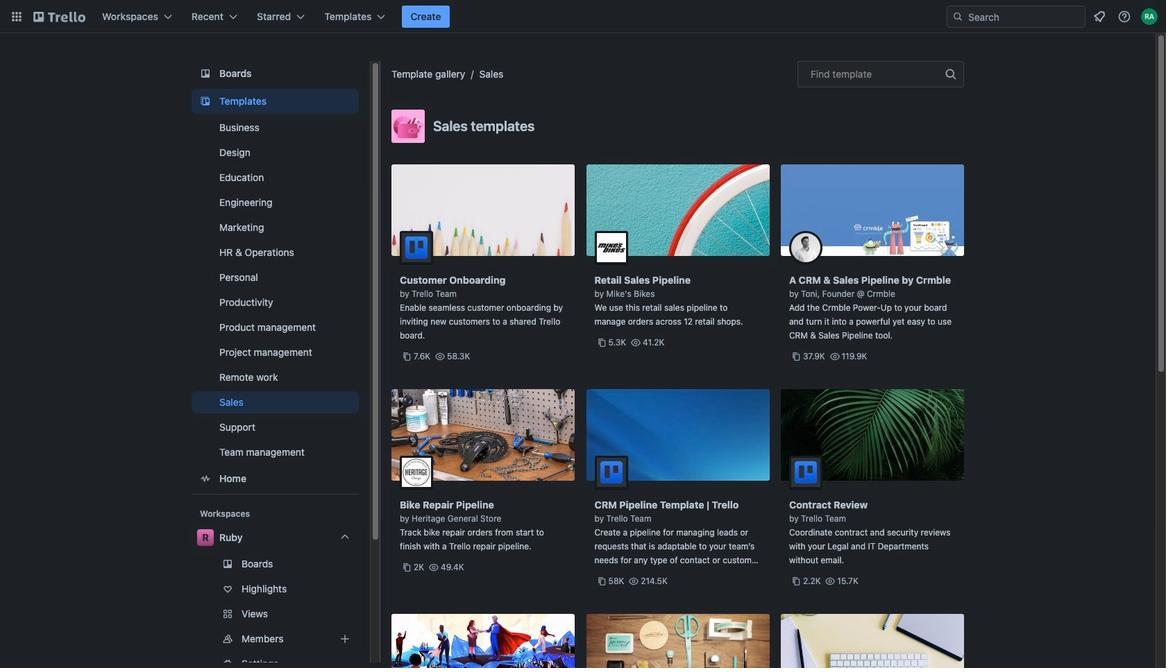 Task type: locate. For each thing, give the bounding box(es) containing it.
None field
[[798, 61, 964, 87]]

ruby anderson (rubyanderson7) image
[[1141, 8, 1158, 25]]

0 notifications image
[[1091, 8, 1108, 25]]

forward image
[[356, 606, 373, 623]]

0 vertical spatial forward image
[[356, 631, 373, 648]]

0 vertical spatial trello team image
[[400, 231, 433, 265]]

mike's bikes image
[[595, 231, 628, 265]]

forward image
[[356, 631, 373, 648], [356, 656, 373, 669]]

back to home image
[[33, 6, 85, 28]]

trello team image
[[400, 231, 433, 265], [595, 456, 628, 489]]

forward image down forward image
[[356, 656, 373, 669]]

1 vertical spatial forward image
[[356, 656, 373, 669]]

forward image right add image
[[356, 631, 373, 648]]

primary element
[[0, 0, 1166, 33]]

1 vertical spatial trello team image
[[595, 456, 628, 489]]

2 forward image from the top
[[356, 656, 373, 669]]

open information menu image
[[1118, 10, 1132, 24]]



Task type: vqa. For each thing, say whether or not it's contained in the screenshot.
Visible
no



Task type: describe. For each thing, give the bounding box(es) containing it.
trello team image
[[789, 456, 823, 489]]

template board image
[[197, 93, 214, 110]]

search image
[[953, 11, 964, 22]]

1 horizontal spatial trello team image
[[595, 456, 628, 489]]

toni, founder @ crmble image
[[789, 231, 823, 265]]

1 forward image from the top
[[356, 631, 373, 648]]

heritage general store image
[[400, 456, 433, 489]]

home image
[[197, 471, 214, 487]]

sales icon image
[[392, 110, 425, 143]]

0 horizontal spatial trello team image
[[400, 231, 433, 265]]

add image
[[337, 631, 353, 648]]

board image
[[197, 65, 214, 82]]

Search field
[[964, 7, 1085, 26]]



